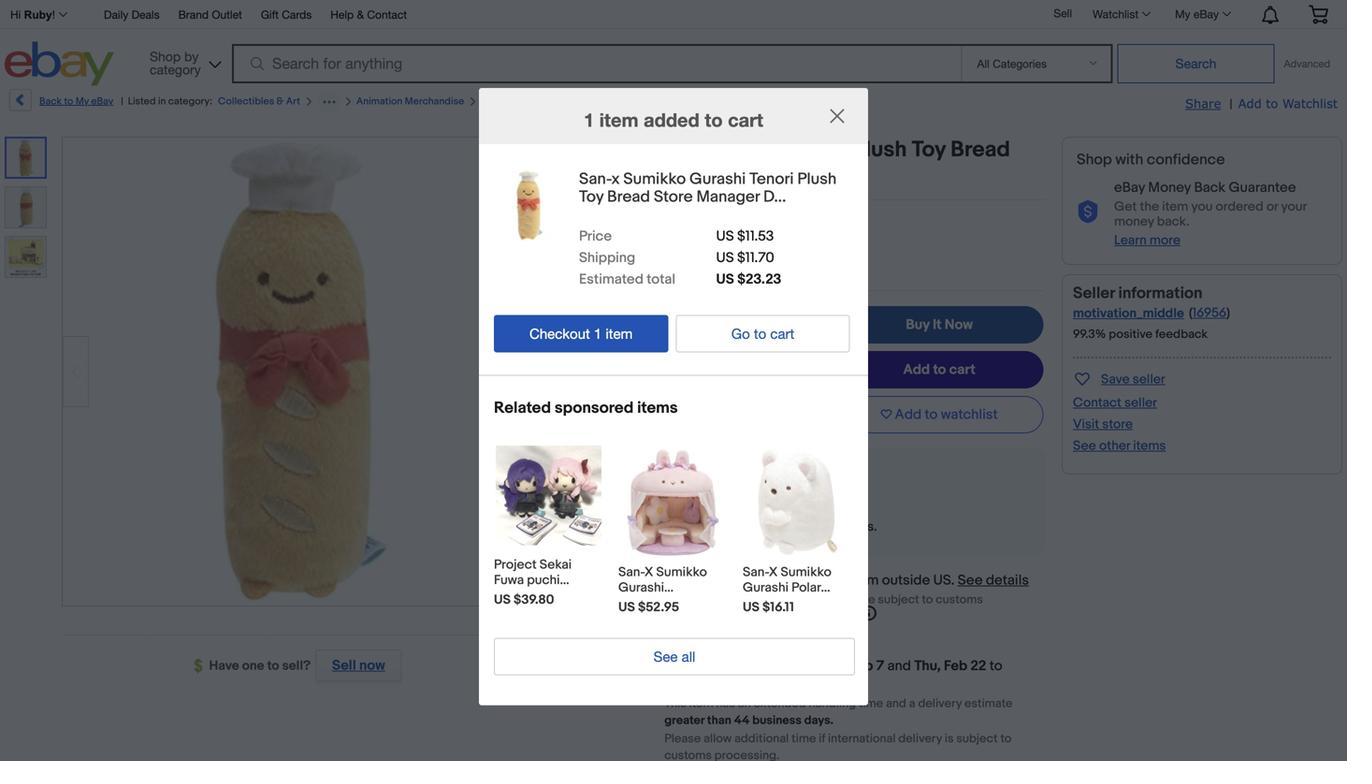 Task type: locate. For each thing, give the bounding box(es) containing it.
0 vertical spatial add
[[1239, 96, 1262, 110]]

gurashi inside san-x sumikko gurashi polar bear palm size stuffed toy / white plush doll japan
[[743, 580, 789, 596]]

x up collection
[[645, 564, 654, 580]]

sumikko inside san-x sumikko gurashi collection stuffed toy rabbit sofa plush doll new japan
[[657, 564, 707, 580]]

additional inside international shipment of items may be subject to customs processing and additional charges.
[[753, 609, 807, 624]]

us $11.53 up us $11.70
[[717, 228, 774, 245]]

all
[[682, 648, 696, 665]]

bread inside san-x sumikko gurashi tenori plush toy bread store manager d...
[[608, 187, 651, 207]]

add inside button
[[895, 406, 922, 423]]

0 vertical spatial customs
[[936, 593, 984, 607]]

international
[[828, 732, 896, 746]]

daily deals link
[[104, 5, 160, 26]]

x
[[701, 95, 708, 108], [645, 564, 654, 580], [769, 564, 778, 580]]

gurashi inside san-x sumikko gurashi tenori plush toy bread store manager d...
[[690, 169, 746, 189]]

san- inside san-x sumikko gurashi collection stuffed toy rabbit sofa plush doll new japan
[[619, 564, 645, 580]]

0 horizontal spatial x
[[645, 564, 654, 580]]

time left if
[[792, 732, 817, 746]]

watchlist
[[1093, 7, 1139, 21], [1283, 96, 1339, 110]]

more up added
[[655, 95, 678, 108]]

0 horizontal spatial estimated
[[579, 271, 644, 288]]

gurashi for san-x sumikko gurashi polar bear palm size stuffed toy / white plush doll japan
[[743, 580, 789, 596]]

to down "estimate"
[[1001, 732, 1012, 746]]

animation merchandise
[[357, 95, 465, 108]]

san-x sumikko gurashi tenori plush toy bread store manager doll japan image
[[494, 170, 564, 241]]

san- up san-x sumikko gurashi tenori plush toy bread store manager doll japan image
[[548, 137, 594, 163]]

san- up collection
[[619, 564, 645, 580]]

seller inside save seller button
[[1133, 372, 1166, 387]]

1 item added to cart document
[[479, 88, 869, 705]]

sumikko inside san-x sumikko gurashi polar bear palm size stuffed toy / white plush doll japan
[[781, 564, 832, 580]]

us
[[717, 228, 735, 245], [717, 249, 735, 266], [717, 271, 735, 288], [650, 306, 681, 335], [665, 572, 683, 589], [934, 572, 952, 589], [494, 592, 511, 608], [619, 600, 636, 616], [743, 600, 760, 616]]

1 vertical spatial seller
[[1125, 395, 1158, 411]]

ebay up get
[[1115, 179, 1146, 196]]

1 horizontal spatial |
[[1230, 96, 1233, 112]]

0 vertical spatial $11.53
[[738, 228, 774, 245]]

$11.53 for price:
[[686, 306, 752, 335]]

sumikko up 1 item added to cart
[[710, 95, 749, 108]]

us down shipping:
[[619, 600, 636, 616]]

1 stuffed from the left
[[619, 610, 662, 626]]

feedback
[[1156, 327, 1209, 342]]

x inside san-x sumikko gurashi tenori plush toy bread store manager doll japan
[[594, 137, 605, 163]]

seller down save seller
[[1125, 395, 1158, 411]]

x for san-x sumikko gurashi tenori plush toy bread store manager d...
[[612, 169, 620, 189]]

breathe easy. returns accepted.
[[608, 470, 801, 486]]

processing.
[[715, 748, 780, 761]]

tenori
[[810, 95, 837, 108], [786, 137, 848, 163], [750, 169, 794, 189]]

doll inside san-x sumikko gurashi polar bear palm size stuffed toy / white plush doll japan
[[813, 625, 836, 641]]

us up white
[[743, 600, 760, 616]]

0 vertical spatial estimated
[[579, 271, 644, 288]]

san-x sumikko gurashi tenori plush toy bread store manager doll japan
[[548, 137, 1011, 190]]

bread for san-x sumikko gurashi tenori plush toy bread store manager d...
[[608, 187, 651, 207]]

and right the 7 at bottom right
[[888, 658, 912, 674]]

0 horizontal spatial watchlist
[[1093, 7, 1139, 21]]

1 vertical spatial subject
[[957, 732, 998, 746]]

tenori inside san-x sumikko gurashi tenori plush toy bread store manager doll japan
[[786, 137, 848, 163]]

sell left now at the bottom of the page
[[332, 657, 356, 674]]

ebay right the watchlist link
[[1194, 7, 1220, 21]]

0 horizontal spatial x
[[594, 137, 605, 163]]

additional up processing. on the bottom right
[[735, 732, 789, 746]]

1 vertical spatial x
[[612, 169, 620, 189]]

1 vertical spatial $11.53
[[686, 306, 752, 335]]

listed
[[128, 95, 156, 108]]

manager inside san-x sumikko gurashi tenori plush toy bread store manager doll japan
[[607, 163, 696, 190]]

us $11.53 inside the 1 item added to cart document
[[717, 228, 774, 245]]

us up the $52.95
[[665, 572, 683, 589]]

toy inside san-x sumikko gurashi tenori plush toy bread store manager doll japan
[[912, 137, 946, 163]]

x for san-x sumikko gurashi tenori plush toy bread store manager doll japan
[[594, 137, 605, 163]]

$11.70 inside the 1 item added to cart document
[[738, 249, 775, 266]]

1 inside the checkout 1 item link
[[594, 325, 602, 342]]

cart down "see more san-x sumikko gurashi mini tenori plush doll b..."
[[728, 109, 764, 131]]

sell inside account navigation
[[1054, 7, 1073, 20]]

store inside san-x sumikko gurashi tenori plush toy bread store manager d...
[[654, 187, 693, 207]]

to left listed
[[64, 95, 73, 108]]

0 vertical spatial and
[[730, 609, 750, 624]]

add inside share | add to watchlist
[[1239, 96, 1262, 110]]

shipping inside the 1 item added to cart document
[[579, 249, 636, 266]]

japan inside san-x sumikko gurashi polar bear palm size stuffed toy / white plush doll japan
[[743, 641, 779, 656]]

1 vertical spatial sell
[[332, 657, 356, 674]]

to right added
[[705, 109, 723, 131]]

x inside san-x sumikko gurashi polar bear palm size stuffed toy / white plush doll japan
[[769, 564, 778, 580]]

this. right watching
[[853, 519, 878, 535]]

other
[[1100, 438, 1131, 454]]

banner
[[5, 0, 1343, 91]]

us $11.53 for price:
[[650, 306, 752, 335]]

back up you
[[1195, 179, 1226, 196]]

0 vertical spatial additional
[[753, 609, 807, 624]]

san- inside san-x sumikko gurashi tenori plush toy bread store manager doll japan
[[548, 137, 594, 163]]

additional inside this item has an extended handling time and a delivery estimate greater than 44 business days. please allow additional time if international delivery is subject to customs processing.
[[735, 732, 789, 746]]

gurashi up the us $52.95
[[619, 580, 665, 596]]

san- up "condition:"
[[579, 169, 612, 189]]

16956 link
[[1193, 305, 1227, 321]]

$11.53
[[738, 228, 774, 245], [686, 306, 752, 335]]

manager
[[607, 163, 696, 190], [697, 187, 760, 207]]

2 vertical spatial add
[[895, 406, 922, 423]]

0 horizontal spatial manager
[[607, 163, 696, 190]]

/
[[813, 610, 819, 626]]

now
[[359, 657, 385, 674]]

plush inside the project sekai fuwa puchi mascot plush doll mizuki akiyama mafuyu asahina set
[[542, 587, 574, 603]]

processing
[[665, 609, 727, 624]]

1 vertical spatial shipping
[[790, 572, 847, 589]]

x inside san-x sumikko gurashi collection stuffed toy rabbit sofa plush doll new japan
[[645, 564, 654, 580]]

sumikko for san-x sumikko gurashi tenori plush toy bread store manager doll japan
[[610, 137, 698, 163]]

san-x sumikko gurashi tenori plush toy bread store manager doll japan - picture 1 of 3 image
[[63, 138, 531, 606]]

1 vertical spatial and
[[888, 658, 912, 674]]

feb left "22"
[[945, 658, 968, 674]]

cart
[[728, 109, 764, 131], [771, 325, 795, 342], [950, 361, 976, 378]]

plush inside san-x sumikko gurashi tenori plush toy bread store manager doll japan
[[852, 137, 907, 163]]

with details__icon image for people want this.
[[570, 516, 587, 538]]

0 horizontal spatial &
[[277, 95, 284, 108]]

gurashi up us $16.11
[[743, 580, 789, 596]]

1 vertical spatial more
[[1150, 233, 1181, 248]]

manager for d...
[[697, 187, 760, 207]]

delivery left is
[[899, 732, 943, 746]]

sumikko up international
[[657, 564, 707, 580]]

sumikko up of
[[781, 564, 832, 580]]

store up 'price'
[[548, 163, 602, 190]]

1 horizontal spatial this.
[[853, 519, 878, 535]]

gurashi for san-x sumikko gurashi collection stuffed toy rabbit sofa plush doll new japan
[[619, 580, 665, 596]]

my right the watchlist link
[[1176, 7, 1191, 21]]

3 available
[[725, 249, 787, 265]]

1 horizontal spatial subject
[[957, 732, 998, 746]]

buy
[[906, 316, 930, 333]]

collectibles & art link
[[218, 95, 300, 108]]

gurashi for san-x sumikko gurashi tenori plush toy bread store manager d...
[[690, 169, 746, 189]]

store inside san-x sumikko gurashi tenori plush toy bread store manager doll japan
[[548, 163, 602, 190]]

customs down .
[[936, 593, 984, 607]]

san- inside san-x sumikko gurashi tenori plush toy bread store manager d...
[[579, 169, 612, 189]]

$11.70 up $23.23
[[738, 249, 775, 266]]

an
[[738, 696, 751, 711]]

fuwa
[[494, 572, 524, 588]]

store for san-x sumikko gurashi tenori plush toy bread store manager doll japan
[[548, 163, 602, 190]]

in:
[[713, 628, 726, 642]]

0 horizontal spatial store
[[548, 163, 602, 190]]

customs inside international shipment of items may be subject to customs processing and additional charges.
[[936, 593, 984, 607]]

tenori down "see more san-x sumikko gurashi mini tenori plush doll b..."
[[750, 169, 794, 189]]

japan
[[746, 163, 807, 190], [767, 628, 800, 642], [675, 641, 710, 656], [743, 641, 779, 656]]

1 this. from the left
[[684, 519, 709, 535]]

plush left b...
[[840, 95, 864, 108]]

more down back.
[[1150, 233, 1181, 248]]

see right .
[[958, 572, 983, 589]]

feb
[[850, 658, 874, 674], [945, 658, 968, 674]]

estimated inside the 1 item added to cart document
[[579, 271, 644, 288]]

your shopping cart image
[[1309, 5, 1330, 24]]

2 horizontal spatial cart
[[950, 361, 976, 378]]

manager up "condition:"
[[607, 163, 696, 190]]

1 vertical spatial $11.70
[[686, 572, 725, 589]]

tenori for doll
[[786, 137, 848, 163]]

customs down the please at the bottom of page
[[665, 748, 712, 761]]

delivery right a
[[919, 696, 962, 711]]

$11.70 for us $11.70 economy shipping from outside us . see details
[[686, 572, 725, 589]]

1 vertical spatial customs
[[665, 748, 712, 761]]

and left a
[[887, 696, 907, 711]]

us down fuwa
[[494, 592, 511, 608]]

manager for doll
[[607, 163, 696, 190]]

sumikko down added
[[610, 137, 698, 163]]

puchi
[[527, 572, 560, 588]]

1 vertical spatial 1
[[594, 325, 602, 342]]

1 vertical spatial back
[[1195, 179, 1226, 196]]

sell for sell now
[[332, 657, 356, 674]]

gurashi inside san-x sumikko gurashi tenori plush toy bread store manager doll japan
[[703, 137, 781, 163]]

0 vertical spatial time
[[859, 696, 884, 711]]

1 horizontal spatial cart
[[771, 325, 795, 342]]

stuffed inside san-x sumikko gurashi polar bear palm size stuffed toy / white plush doll japan
[[743, 610, 787, 626]]

none submit inside banner
[[1118, 44, 1275, 83]]

ebay left listed
[[91, 95, 114, 108]]

| right share button
[[1230, 96, 1233, 112]]

animation
[[357, 95, 403, 108]]

ebay inside ebay money back guarantee get the item you ordered or your money back. learn more
[[1115, 179, 1146, 196]]

2 vertical spatial items
[[803, 593, 833, 607]]

want
[[653, 519, 681, 535]]

banner containing sell
[[5, 0, 1343, 91]]

us for san-x sumikko gurashi collection stuffed toy rabbit sofa plush doll new japan
[[619, 600, 636, 616]]

us $16.11
[[743, 600, 795, 616]]

may
[[836, 593, 859, 607]]

to down the advanced 'link'
[[1267, 96, 1279, 110]]

cart right go
[[771, 325, 795, 342]]

1 horizontal spatial bread
[[951, 137, 1011, 163]]

2 horizontal spatial ebay
[[1194, 7, 1220, 21]]

sumikko for san-x sumikko gurashi polar bear palm size stuffed toy / white plush doll japan
[[781, 564, 832, 580]]

99.3%
[[1074, 327, 1107, 342]]

stuffed inside san-x sumikko gurashi collection stuffed toy rabbit sofa plush doll new japan
[[619, 610, 662, 626]]

my ebay
[[1176, 7, 1220, 21]]

1 vertical spatial us $11.53
[[650, 306, 752, 335]]

1 horizontal spatial back
[[1195, 179, 1226, 196]]

japan inside san-x sumikko gurashi collection stuffed toy rabbit sofa plush doll new japan
[[675, 641, 710, 656]]

2 stuffed from the left
[[743, 610, 787, 626]]

0 vertical spatial &
[[357, 8, 364, 21]]

None submit
[[1118, 44, 1275, 83]]

sell inside 'link'
[[332, 657, 356, 674]]

estimated for estimated total
[[579, 271, 644, 288]]

1 vertical spatial cart
[[771, 325, 795, 342]]

2 feb from the left
[[945, 658, 968, 674]]

0 horizontal spatial back
[[39, 95, 62, 108]]

1 vertical spatial delivery
[[899, 732, 943, 746]]

go to cart link
[[676, 315, 851, 352]]

to down outside
[[923, 593, 934, 607]]

to left watchlist on the bottom right of the page
[[925, 406, 938, 423]]

to
[[64, 95, 73, 108], [1267, 96, 1279, 110], [705, 109, 723, 131], [754, 325, 767, 342], [934, 361, 947, 378], [925, 406, 938, 423], [923, 593, 934, 607], [990, 658, 1003, 674], [267, 658, 279, 674], [1001, 732, 1012, 746]]

see down the visit
[[1074, 438, 1097, 454]]

san- up 1 item added to cart
[[681, 95, 701, 108]]

$11.70 up international
[[686, 572, 725, 589]]

sekai
[[540, 557, 572, 573]]

one
[[242, 658, 264, 674]]

back to my ebay
[[39, 95, 114, 108]]

sumikko for san-x sumikko gurashi collection stuffed toy rabbit sofa plush doll new japan
[[657, 564, 707, 580]]

0 horizontal spatial time
[[792, 732, 817, 746]]

shipping up size
[[790, 572, 847, 589]]

0 horizontal spatial shipping
[[579, 249, 636, 266]]

this. left 23 at the right bottom
[[684, 519, 709, 535]]

0 horizontal spatial |
[[121, 95, 123, 108]]

estimated for estimated between wed, feb 7 and thu, feb 22 to
[[687, 658, 752, 674]]

from
[[850, 572, 879, 589]]

san-x sumikko gurashi tenori plush toy bread store manager d...
[[579, 169, 837, 207]]

0 vertical spatial watchlist
[[1093, 7, 1139, 21]]

cart for add
[[950, 361, 976, 378]]

charges.
[[810, 609, 857, 624]]

motivation_middle
[[1074, 306, 1185, 321]]

$11.53 inside the 1 item added to cart document
[[738, 228, 774, 245]]

Quantity: text field
[[665, 242, 706, 272]]

item down the price:
[[606, 325, 633, 342]]

price:
[[603, 306, 640, 323]]

1 horizontal spatial items
[[803, 593, 833, 607]]

2 vertical spatial and
[[887, 696, 907, 711]]

1 left added
[[584, 109, 595, 131]]

san-x sumikko gurashi collection stuffed toy rabbit sofa plush doll new japan
[[619, 564, 722, 656]]

0 vertical spatial $11.70
[[738, 249, 775, 266]]

toy inside san-x sumikko gurashi polar bear palm size stuffed toy / white plush doll japan
[[790, 610, 810, 626]]

1 horizontal spatial store
[[654, 187, 693, 207]]

item up greater
[[690, 696, 714, 711]]

add right share
[[1239, 96, 1262, 110]]

sell left the watchlist link
[[1054, 7, 1073, 20]]

to inside button
[[925, 406, 938, 423]]

customs inside this item has an extended handling time and a delivery estimate greater than 44 business days. please allow additional time if international delivery is subject to customs processing.
[[665, 748, 712, 761]]

feb left the 7 at bottom right
[[850, 658, 874, 674]]

san- inside san-x sumikko gurashi polar bear palm size stuffed toy / white plush doll japan
[[743, 564, 769, 580]]

0 horizontal spatial cart
[[728, 109, 764, 131]]

item down the money
[[1163, 199, 1189, 215]]

3
[[725, 249, 732, 265]]

0 vertical spatial cart
[[728, 109, 764, 131]]

plush left '/'
[[778, 625, 810, 641]]

us $11.53 down total
[[650, 306, 752, 335]]

delivery:
[[596, 658, 653, 674]]

& inside account navigation
[[357, 8, 364, 21]]

0 vertical spatial with details__icon image
[[1077, 201, 1100, 224]]

to inside international shipment of items may be subject to customs processing and additional charges.
[[923, 593, 934, 607]]

seller right the save
[[1133, 372, 1166, 387]]

us up us $23.23 at the right top of page
[[717, 249, 735, 266]]

subject right is
[[957, 732, 998, 746]]

add to watchlist button
[[836, 396, 1044, 433]]

wed,
[[814, 658, 847, 674]]

1 horizontal spatial x
[[701, 95, 708, 108]]

1 horizontal spatial $11.70
[[738, 249, 775, 266]]

add to watchlist link
[[1239, 95, 1339, 112]]

set
[[494, 633, 514, 649]]

0 horizontal spatial stuffed
[[619, 610, 662, 626]]

0 horizontal spatial items
[[638, 398, 678, 418]]

to inside share | add to watchlist
[[1267, 96, 1279, 110]]

1 vertical spatial tenori
[[786, 137, 848, 163]]

toy inside san-x sumikko gurashi tenori plush toy bread store manager d...
[[579, 187, 604, 207]]

2 horizontal spatial items
[[1134, 438, 1167, 454]]

0 horizontal spatial subject
[[878, 593, 920, 607]]

0 vertical spatial items
[[638, 398, 678, 418]]

sumikko inside san-x sumikko gurashi tenori plush toy bread store manager doll japan
[[610, 137, 698, 163]]

picture 2 of 3 image
[[6, 187, 46, 227]]

san- for san-x sumikko gurashi tenori plush toy bread store manager d...
[[579, 169, 612, 189]]

see left all
[[654, 648, 678, 665]]

sumikko inside san-x sumikko gurashi tenori plush toy bread store manager d...
[[624, 169, 686, 189]]

0 vertical spatial shipping
[[579, 249, 636, 266]]

san-x sumikko gurashi polar bear palm size stuffed toy / white plush doll japan
[[743, 564, 836, 656]]

contact right help
[[367, 8, 407, 21]]

0 horizontal spatial ebay
[[91, 95, 114, 108]]

1 horizontal spatial more
[[1150, 233, 1181, 248]]

collectibles & art
[[218, 95, 300, 108]]

handling
[[809, 696, 857, 711]]

ebay inside account navigation
[[1194, 7, 1220, 21]]

with details__icon image for breathe easy.
[[569, 469, 587, 488]]

plush down processing
[[690, 625, 722, 641]]

items up '/'
[[803, 593, 833, 607]]

a
[[910, 696, 916, 711]]

doll left b...
[[866, 95, 885, 108]]

1 horizontal spatial estimated
[[687, 658, 752, 674]]

my inside account navigation
[[1176, 7, 1191, 21]]

visit
[[1074, 416, 1100, 432]]

toy inside san-x sumikko gurashi collection stuffed toy rabbit sofa plush doll new japan
[[665, 610, 685, 626]]

us $52.95
[[619, 600, 680, 616]]

more inside ebay money back guarantee get the item you ordered or your money back. learn more
[[1150, 233, 1181, 248]]

2 vertical spatial tenori
[[750, 169, 794, 189]]

0 horizontal spatial more
[[655, 95, 678, 108]]

add down the add to cart link
[[895, 406, 922, 423]]

allow
[[704, 732, 732, 746]]

estimated
[[579, 271, 644, 288], [687, 658, 752, 674]]

1 vertical spatial time
[[792, 732, 817, 746]]

back
[[39, 95, 62, 108], [1195, 179, 1226, 196]]

see all
[[654, 648, 696, 665]]

manager inside san-x sumikko gurashi tenori plush toy bread store manager d...
[[697, 187, 760, 207]]

us $23.23
[[717, 271, 782, 288]]

akiyama
[[535, 603, 586, 619]]

$11.53 up the 3 available
[[738, 228, 774, 245]]

please
[[665, 732, 701, 746]]

x for san-x sumikko gurashi collection stuffed toy rabbit sofa plush doll new japan
[[645, 564, 654, 580]]

add for add to watchlist
[[895, 406, 922, 423]]

see other items link
[[1074, 438, 1167, 454]]

additional down of
[[753, 609, 807, 624]]

2 vertical spatial cart
[[950, 361, 976, 378]]

0 horizontal spatial contact
[[367, 8, 407, 21]]

0 horizontal spatial feb
[[850, 658, 874, 674]]

1 vertical spatial add
[[904, 361, 931, 378]]

1 horizontal spatial shipping
[[790, 572, 847, 589]]

0 vertical spatial contact
[[367, 8, 407, 21]]

1 vertical spatial watchlist
[[1283, 96, 1339, 110]]

your
[[1282, 199, 1307, 215]]

1 horizontal spatial &
[[357, 8, 364, 21]]

with details__icon image up the 'sekai'
[[570, 516, 587, 538]]

subject
[[878, 593, 920, 607], [957, 732, 998, 746]]

0 horizontal spatial sell
[[332, 657, 356, 674]]

items inside international shipment of items may be subject to customs processing and additional charges.
[[803, 593, 833, 607]]

than
[[708, 713, 732, 728]]

watchlist right sell link
[[1093, 7, 1139, 21]]

gurashi up san-x sumikko gurashi tenori plush toy bread store manager d...
[[703, 137, 781, 163]]

0 horizontal spatial customs
[[665, 748, 712, 761]]

|
[[121, 95, 123, 108], [1230, 96, 1233, 112]]

0 vertical spatial ebay
[[1194, 7, 1220, 21]]

with details__icon image
[[1077, 201, 1100, 224], [569, 469, 587, 488], [570, 516, 587, 538]]

1 item added to cart dialog
[[0, 0, 1348, 761]]

add down buy
[[904, 361, 931, 378]]

seller for contact
[[1125, 395, 1158, 411]]

us up 3
[[717, 228, 735, 245]]

2 vertical spatial ebay
[[1115, 179, 1146, 196]]

merchandise
[[405, 95, 465, 108]]

see details link
[[958, 572, 1030, 589]]

us down 3
[[717, 271, 735, 288]]

$16.11
[[763, 600, 795, 616]]

1 vertical spatial estimated
[[687, 658, 752, 674]]

0 vertical spatial x
[[594, 137, 605, 163]]

store
[[548, 163, 602, 190], [654, 187, 693, 207]]

us $11.70 economy shipping from outside us . see details
[[665, 572, 1030, 589]]

0 vertical spatial my
[[1176, 7, 1191, 21]]

us $11.53
[[717, 228, 774, 245], [650, 306, 752, 335]]

to right one
[[267, 658, 279, 674]]

1 vertical spatial my
[[76, 95, 89, 108]]

items right other
[[1134, 438, 1167, 454]]

with details__icon image for ebay money back guarantee
[[1077, 201, 1100, 224]]

1 vertical spatial items
[[1134, 438, 1167, 454]]

it
[[933, 316, 942, 333]]

sell
[[1054, 7, 1073, 20], [332, 657, 356, 674]]

1 vertical spatial &
[[277, 95, 284, 108]]

1 horizontal spatial customs
[[936, 593, 984, 607]]

sumikko up "condition:"
[[624, 169, 686, 189]]

seller inside contact seller visit store see other items
[[1125, 395, 1158, 411]]

1 horizontal spatial contact
[[1074, 395, 1122, 411]]

item inside ebay money back guarantee get the item you ordered or your money back. learn more
[[1163, 199, 1189, 215]]

tenori inside san-x sumikko gurashi tenori plush toy bread store manager d...
[[750, 169, 794, 189]]

greater
[[665, 713, 705, 728]]

us $11.53 for price
[[717, 228, 774, 245]]

estimated between wed, feb 7 and thu, feb 22 to
[[687, 658, 1003, 674]]

items right sponsored at the left bottom
[[638, 398, 678, 418]]

x up 1 item added to cart
[[701, 95, 708, 108]]

store up quantity: text field at top
[[654, 187, 693, 207]]

doll down charges.
[[813, 625, 836, 641]]

subject down outside
[[878, 593, 920, 607]]

0 vertical spatial subject
[[878, 593, 920, 607]]

gurashi inside san-x sumikko gurashi collection stuffed toy rabbit sofa plush doll new japan
[[619, 580, 665, 596]]

mafuyu
[[494, 618, 537, 634]]

manager left 'd...'
[[697, 187, 760, 207]]

plush inside san-x sumikko gurashi collection stuffed toy rabbit sofa plush doll new japan
[[690, 625, 722, 641]]

san- for san-x sumikko gurashi tenori plush toy bread store manager doll japan
[[548, 137, 594, 163]]

0 vertical spatial sell
[[1054, 7, 1073, 20]]

& right help
[[357, 8, 364, 21]]

cart down the "now"
[[950, 361, 976, 378]]

bread inside san-x sumikko gurashi tenori plush toy bread store manager doll japan
[[951, 137, 1011, 163]]

0 vertical spatial us $11.53
[[717, 228, 774, 245]]

san- up shipment
[[743, 564, 769, 580]]

1 vertical spatial additional
[[735, 732, 789, 746]]

plush left doll
[[542, 587, 574, 603]]

gurashi left 'd...'
[[690, 169, 746, 189]]

white
[[743, 625, 775, 641]]

1 vertical spatial bread
[[608, 187, 651, 207]]

2 vertical spatial with details__icon image
[[570, 516, 587, 538]]

x inside san-x sumikko gurashi tenori plush toy bread store manager d...
[[612, 169, 620, 189]]

1 horizontal spatial x
[[612, 169, 620, 189]]

us down total
[[650, 306, 681, 335]]

0 vertical spatial seller
[[1133, 372, 1166, 387]]

2 horizontal spatial x
[[769, 564, 778, 580]]

my left listed
[[76, 95, 89, 108]]

estimated down "in:"
[[687, 658, 752, 674]]

us $11.70
[[717, 249, 775, 266]]



Task type: describe. For each thing, give the bounding box(es) containing it.
contact inside contact seller visit store see other items
[[1074, 395, 1122, 411]]

1 feb from the left
[[850, 658, 874, 674]]

or
[[1267, 199, 1279, 215]]

and inside international shipment of items may be subject to customs processing and additional charges.
[[730, 609, 750, 624]]

2 this. from the left
[[853, 519, 878, 535]]

23
[[712, 519, 726, 535]]

in
[[158, 95, 166, 108]]

sell for sell
[[1054, 7, 1073, 20]]

see inside contact seller visit store see other items
[[1074, 438, 1097, 454]]

$11.70 for us $11.70
[[738, 249, 775, 266]]

$11.53 for price
[[738, 228, 774, 245]]

are
[[775, 519, 794, 535]]

doll inside san-x sumikko gurashi tenori plush toy bread store manager doll japan
[[701, 163, 741, 190]]

us for price:
[[650, 306, 681, 335]]

people
[[608, 519, 650, 535]]

cards
[[282, 8, 312, 21]]

the
[[1141, 199, 1160, 215]]

1 item added to cart
[[584, 109, 764, 131]]

shop
[[1077, 151, 1113, 169]]

& for help
[[357, 8, 364, 21]]

0 vertical spatial 1
[[584, 109, 595, 131]]

project
[[494, 557, 537, 573]]

to down buy it now link
[[934, 361, 947, 378]]

0 vertical spatial tenori
[[810, 95, 837, 108]]

collection
[[619, 595, 681, 611]]

x for san-x sumikko gurashi polar bear palm size stuffed toy / white plush doll japan
[[769, 564, 778, 580]]

related
[[494, 398, 551, 418]]

motivation_middle link
[[1074, 306, 1185, 321]]

sofa
[[661, 625, 687, 641]]

sumikko for san-x sumikko gurashi tenori plush toy bread store manager d...
[[624, 169, 686, 189]]

get
[[1115, 199, 1138, 215]]

and inside this item has an extended handling time and a delivery estimate greater than 44 business days. please allow additional time if international delivery is subject to customs processing.
[[887, 696, 907, 711]]

toy for san-x sumikko gurashi tenori plush toy bread store manager doll japan
[[912, 137, 946, 163]]

added
[[644, 109, 700, 131]]

estimate
[[965, 696, 1013, 711]]

0 vertical spatial more
[[655, 95, 678, 108]]

add for add to cart
[[904, 361, 931, 378]]

0 vertical spatial delivery
[[919, 696, 962, 711]]

us for estimated total
[[717, 271, 735, 288]]

us for san-x sumikko gurashi polar bear palm size stuffed toy / white plush doll japan
[[743, 600, 760, 616]]

contact inside account navigation
[[367, 8, 407, 21]]

delivery alert flag image
[[665, 658, 687, 676]]

watching
[[796, 519, 850, 535]]

confidence
[[1148, 151, 1226, 169]]

mini
[[789, 95, 807, 108]]

guarantee
[[1230, 179, 1297, 196]]

has
[[717, 696, 736, 711]]

contact seller visit store see other items
[[1074, 395, 1167, 454]]

go
[[732, 325, 750, 342]]

checkout
[[530, 325, 590, 342]]

picture 3 of 3 image
[[6, 237, 46, 277]]

shipping:
[[592, 572, 653, 589]]

store for san-x sumikko gurashi tenori plush toy bread store manager d...
[[654, 187, 693, 207]]

doll inside san-x sumikko gurashi collection stuffed toy rabbit sofa plush doll new japan
[[619, 641, 642, 656]]

items inside the 1 item added to cart document
[[638, 398, 678, 418]]

& for collectibles
[[277, 95, 284, 108]]

japan inside san-x sumikko gurashi tenori plush toy bread store manager doll japan
[[746, 163, 807, 190]]

back inside ebay money back guarantee get the item you ordered or your money back. learn more
[[1195, 179, 1226, 196]]

.
[[952, 572, 955, 589]]

condition:
[[585, 217, 653, 234]]

mascot
[[494, 587, 539, 603]]

picture 1 of 3 image
[[7, 139, 45, 177]]

san- for san-x sumikko gurashi collection stuffed toy rabbit sofa plush doll new japan
[[619, 564, 645, 580]]

items inside contact seller visit store see other items
[[1134, 438, 1167, 454]]

money
[[1115, 214, 1155, 230]]

subject inside this item has an extended handling time and a delivery estimate greater than 44 business days. please allow additional time if international delivery is subject to customs processing.
[[957, 732, 998, 746]]

add to cart link
[[836, 351, 1044, 389]]

$52.95
[[638, 600, 680, 616]]

to right "22"
[[990, 658, 1003, 674]]

ebay money back guarantee get the item you ordered or your money back. learn more
[[1115, 179, 1307, 248]]

ordered
[[1216, 199, 1264, 215]]

gurashi for san-x sumikko gurashi tenori plush toy bread store manager doll japan
[[703, 137, 781, 163]]

between
[[755, 658, 811, 674]]

7
[[877, 658, 885, 674]]

daily
[[104, 8, 128, 21]]

buy it now
[[906, 316, 973, 333]]

tenori for d...
[[750, 169, 794, 189]]

cart for go
[[771, 325, 795, 342]]

see up added
[[634, 95, 652, 108]]

us for project sekai fuwa puchi mascot plush doll mizuki akiyama mafuyu asahina set
[[494, 592, 511, 608]]

1 horizontal spatial time
[[859, 696, 884, 711]]

see all link
[[494, 638, 856, 675]]

doll
[[576, 587, 599, 603]]

back to my ebay link
[[7, 89, 114, 118]]

shop with confidence
[[1077, 151, 1226, 169]]

sell?
[[282, 658, 311, 674]]

item left added
[[600, 109, 639, 131]]

help
[[331, 8, 354, 21]]

mizuki
[[494, 603, 532, 619]]

1 vertical spatial ebay
[[91, 95, 114, 108]]

quantity:
[[594, 249, 653, 266]]

us for price
[[717, 228, 735, 245]]

44
[[735, 713, 750, 728]]

project sekai fuwa puchi mascot plush doll mizuki akiyama mafuyu asahina set
[[494, 557, 599, 649]]

asahina
[[540, 618, 587, 634]]

toy for san-x sumikko gurashi collection stuffed toy rabbit sofa plush doll new japan
[[665, 610, 685, 626]]

gurashi left mini
[[751, 95, 786, 108]]

plush inside san-x sumikko gurashi tenori plush toy bread store manager d...
[[798, 169, 837, 189]]

see inside the 1 item added to cart document
[[654, 648, 678, 665]]

dollar sign image
[[194, 659, 209, 674]]

store
[[1103, 416, 1134, 432]]

brand outlet
[[178, 8, 242, 21]]

people
[[729, 519, 772, 535]]

add to watchlist
[[895, 406, 999, 423]]

0 vertical spatial back
[[39, 95, 62, 108]]

us right outside
[[934, 572, 952, 589]]

item inside this item has an extended handling time and a delivery estimate greater than 44 business days. please allow additional time if international delivery is subject to customs processing.
[[690, 696, 714, 711]]

is
[[945, 732, 954, 746]]

learn
[[1115, 233, 1147, 248]]

us for shipping
[[717, 249, 735, 266]]

help & contact
[[331, 8, 407, 21]]

toy for san-x sumikko gurashi tenori plush toy bread store manager d...
[[579, 187, 604, 207]]

watchlist inside account navigation
[[1093, 7, 1139, 21]]

d...
[[764, 187, 787, 207]]

if
[[819, 732, 826, 746]]

back.
[[1158, 214, 1190, 230]]

watchlist inside share | add to watchlist
[[1283, 96, 1339, 110]]

seller for save
[[1133, 372, 1166, 387]]

subject inside international shipment of items may be subject to customs processing and additional charges.
[[878, 593, 920, 607]]

with
[[1116, 151, 1144, 169]]

$39.80
[[514, 592, 555, 608]]

of
[[789, 593, 800, 607]]

| inside share | add to watchlist
[[1230, 96, 1233, 112]]

have one to sell?
[[209, 658, 311, 674]]

international
[[665, 593, 733, 607]]

to inside this item has an extended handling time and a delivery estimate greater than 44 business days. please allow additional time if international delivery is subject to customs processing.
[[1001, 732, 1012, 746]]

san- for san-x sumikko gurashi polar bear palm size stuffed toy / white plush doll japan
[[743, 564, 769, 580]]

account navigation
[[5, 0, 1343, 29]]

share
[[1186, 96, 1222, 110]]

seller
[[1074, 284, 1116, 303]]

help & contact link
[[331, 5, 407, 26]]

collectibles
[[218, 95, 274, 108]]

to right go
[[754, 325, 767, 342]]

now
[[945, 316, 973, 333]]

bread for san-x sumikko gurashi tenori plush toy bread store manager doll japan
[[951, 137, 1011, 163]]

plush inside san-x sumikko gurashi polar bear palm size stuffed toy / white plush doll japan
[[778, 625, 810, 641]]

accepted.
[[740, 470, 801, 486]]

information
[[1119, 284, 1203, 303]]

you
[[1192, 199, 1214, 215]]



Task type: vqa. For each thing, say whether or not it's contained in the screenshot.
Paradox associated with safely
no



